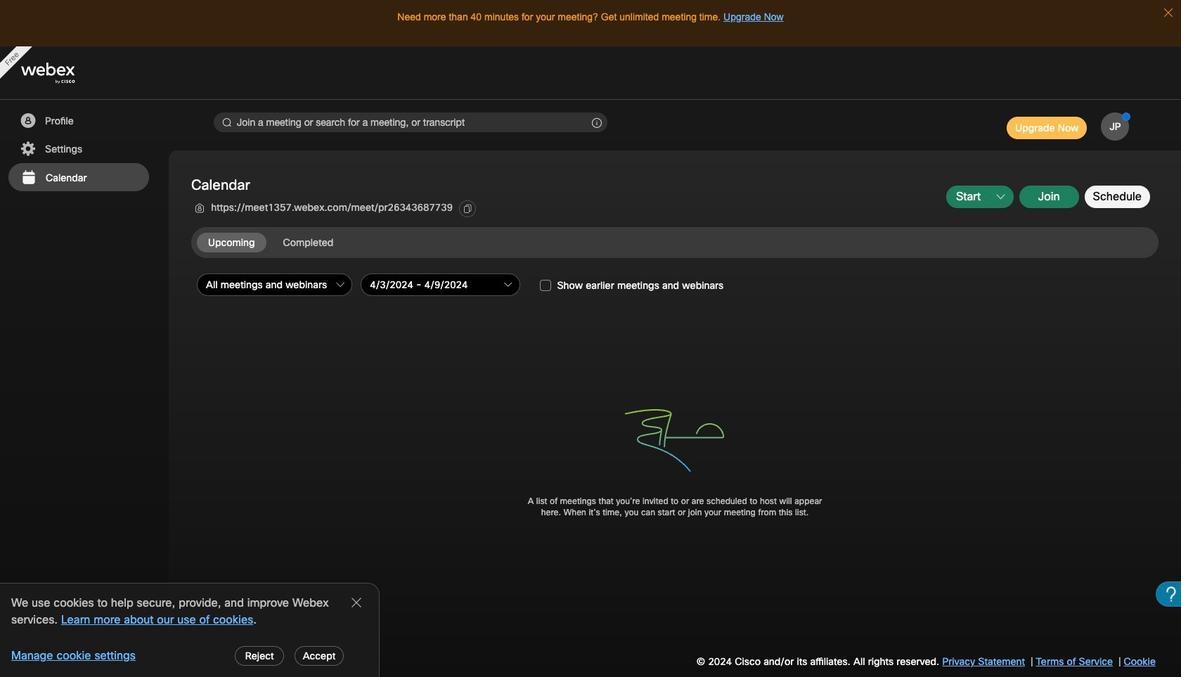 Task type: vqa. For each thing, say whether or not it's contained in the screenshot.
text field
no



Task type: describe. For each thing, give the bounding box(es) containing it.
mds meetings_filled image
[[20, 170, 37, 186]]

mds content download_filled image
[[19, 592, 37, 609]]

tab list inside calendar element
[[197, 233, 351, 252]]

free account image
[[0, 46, 32, 79]]

2 tab from the left
[[272, 233, 345, 252]]

1 tab from the left
[[197, 233, 266, 252]]

copy image
[[463, 204, 473, 214]]

tab panel inside calendar element
[[191, 271, 1162, 556]]



Task type: locate. For each thing, give the bounding box(es) containing it.
tab list
[[197, 233, 351, 252]]

mds people circle_filled image
[[19, 113, 37, 129]]

close image
[[350, 597, 363, 609]]

cisco webex image
[[21, 63, 106, 84]]

calendar element
[[0, 151, 1182, 677]]

0 horizontal spatial tab
[[197, 233, 266, 252]]

start a meeting options image
[[997, 193, 1006, 201]]

1 horizontal spatial tab
[[272, 233, 345, 252]]

tab panel
[[191, 271, 1162, 556]]

Join a meeting or search for a meeting, or transcript text field
[[214, 113, 608, 132]]

tab
[[197, 233, 266, 252], [272, 233, 345, 252]]

mds settings_filled image
[[19, 141, 37, 158]]

banner
[[0, 46, 1182, 100]]



